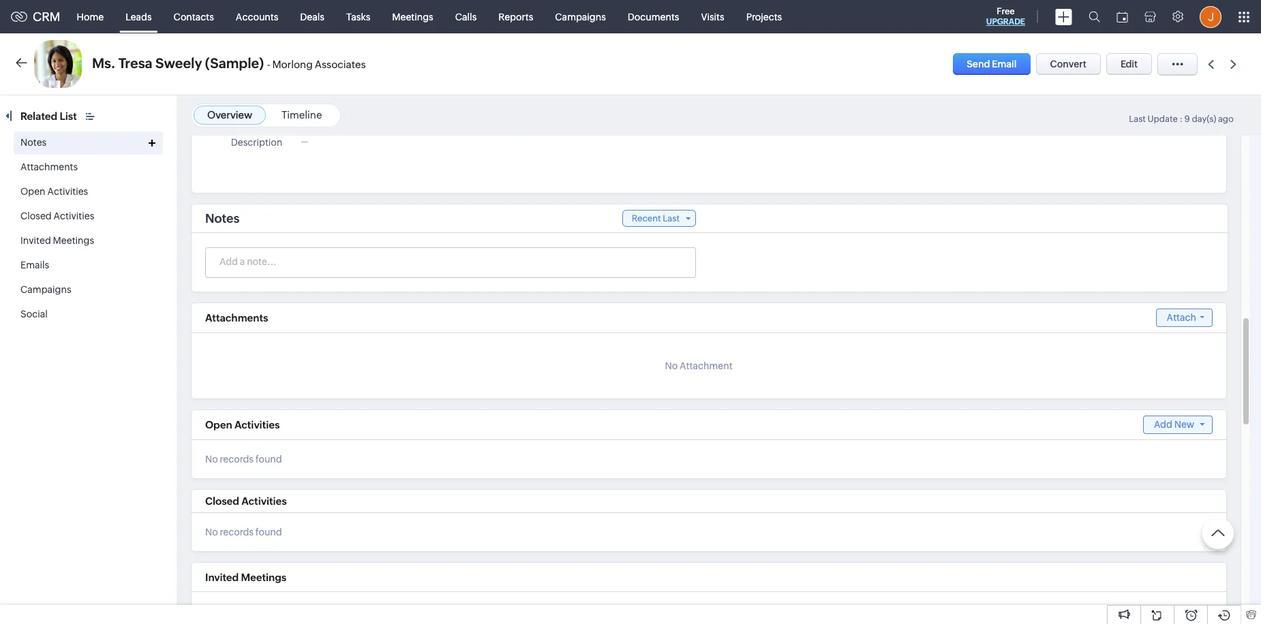 Task type: describe. For each thing, give the bounding box(es) containing it.
-
[[267, 59, 270, 70]]

email
[[992, 59, 1017, 70]]

1 horizontal spatial invited meetings
[[205, 572, 287, 583]]

ms.
[[92, 55, 115, 71]]

next record image
[[1231, 60, 1239, 69]]

update
[[1148, 114, 1178, 124]]

calls
[[455, 11, 477, 22]]

reports link
[[488, 0, 544, 33]]

1 vertical spatial notes
[[205, 211, 240, 226]]

0 vertical spatial campaigns link
[[544, 0, 617, 33]]

1 no records found from the top
[[205, 454, 282, 465]]

search element
[[1081, 0, 1109, 33]]

0 vertical spatial invited meetings
[[20, 235, 94, 246]]

1 vertical spatial attachments
[[205, 312, 268, 324]]

accounts
[[236, 11, 278, 22]]

timeline
[[282, 109, 322, 121]]

send email
[[967, 59, 1017, 70]]

related
[[20, 110, 57, 122]]

calendar image
[[1117, 11, 1128, 22]]

attach
[[1167, 312, 1196, 323]]

last update : 9 day(s) ago
[[1129, 114, 1234, 124]]

closed activities link
[[20, 211, 94, 222]]

0 vertical spatial meetings
[[392, 11, 433, 22]]

no for attachments
[[665, 361, 678, 372]]

day(s)
[[1192, 114, 1216, 124]]

create menu image
[[1055, 9, 1072, 25]]

timeline link
[[282, 109, 322, 121]]

convert button
[[1036, 53, 1101, 75]]

attachments link
[[20, 162, 78, 172]]

1 horizontal spatial closed activities
[[205, 496, 287, 507]]

invited meetings link
[[20, 235, 94, 246]]

no attachment
[[665, 361, 733, 372]]

accounts link
[[225, 0, 289, 33]]

social
[[20, 309, 48, 320]]

0 vertical spatial closed activities
[[20, 211, 94, 222]]

description
[[231, 137, 282, 148]]

create menu element
[[1047, 0, 1081, 33]]

previous record image
[[1208, 60, 1214, 69]]

projects
[[746, 11, 782, 22]]

add
[[1154, 419, 1172, 430]]

0 horizontal spatial attachments
[[20, 162, 78, 172]]

1 vertical spatial campaigns link
[[20, 284, 71, 295]]

0 horizontal spatial meetings
[[53, 235, 94, 246]]

edit button
[[1106, 53, 1152, 75]]

send
[[967, 59, 990, 70]]

overview
[[207, 109, 252, 121]]

1 records from the top
[[220, 454, 254, 465]]

search image
[[1089, 11, 1100, 22]]

tasks
[[346, 11, 370, 22]]

leads link
[[115, 0, 163, 33]]

sweely
[[156, 55, 202, 71]]

attach link
[[1156, 309, 1213, 327]]

1 vertical spatial open
[[205, 419, 232, 431]]

crm link
[[11, 10, 60, 24]]

deals link
[[289, 0, 335, 33]]

documents
[[628, 11, 679, 22]]

convert
[[1050, 59, 1087, 70]]

reports
[[499, 11, 533, 22]]

send email button
[[953, 53, 1030, 75]]

0 vertical spatial open activities
[[20, 186, 88, 197]]

contacts
[[174, 11, 214, 22]]

add new
[[1154, 419, 1195, 430]]

edit
[[1121, 59, 1138, 70]]

0 horizontal spatial invited
[[20, 235, 51, 246]]



Task type: vqa. For each thing, say whether or not it's contained in the screenshot.
Row Groups No Group Selected's Row
no



Task type: locate. For each thing, give the bounding box(es) containing it.
emails
[[20, 260, 49, 271]]

2 records from the top
[[220, 527, 254, 538]]

1 vertical spatial meetings
[[53, 235, 94, 246]]

last right recent
[[663, 213, 680, 224]]

0 horizontal spatial last
[[663, 213, 680, 224]]

1 vertical spatial last
[[663, 213, 680, 224]]

closed activities
[[20, 211, 94, 222], [205, 496, 287, 507]]

closed
[[20, 211, 52, 222], [205, 496, 239, 507]]

0 horizontal spatial campaigns
[[20, 284, 71, 295]]

tresa
[[118, 55, 153, 71]]

0 vertical spatial no
[[665, 361, 678, 372]]

calls link
[[444, 0, 488, 33]]

open activities link
[[20, 186, 88, 197]]

1 vertical spatial records
[[220, 527, 254, 538]]

9
[[1185, 114, 1190, 124]]

1 vertical spatial invited meetings
[[205, 572, 287, 583]]

1 horizontal spatial notes
[[205, 211, 240, 226]]

last left update
[[1129, 114, 1146, 124]]

home link
[[66, 0, 115, 33]]

0 horizontal spatial invited meetings
[[20, 235, 94, 246]]

0 horizontal spatial campaigns link
[[20, 284, 71, 295]]

notes link
[[20, 137, 47, 148]]

campaigns link
[[544, 0, 617, 33], [20, 284, 71, 295]]

activities
[[47, 186, 88, 197], [54, 211, 94, 222], [234, 419, 280, 431], [241, 496, 287, 507]]

upgrade
[[986, 17, 1025, 27]]

projects link
[[735, 0, 793, 33]]

list
[[60, 110, 77, 122]]

free
[[997, 6, 1015, 16]]

open
[[20, 186, 45, 197], [205, 419, 232, 431]]

1 found from the top
[[256, 454, 282, 465]]

overview link
[[207, 109, 252, 121]]

1 vertical spatial closed
[[205, 496, 239, 507]]

1 vertical spatial open activities
[[205, 419, 280, 431]]

0 horizontal spatial closed activities
[[20, 211, 94, 222]]

meetings
[[392, 11, 433, 22], [53, 235, 94, 246], [241, 572, 287, 583]]

0 vertical spatial notes
[[20, 137, 47, 148]]

2 found from the top
[[256, 527, 282, 538]]

social link
[[20, 309, 48, 320]]

1 horizontal spatial campaigns link
[[544, 0, 617, 33]]

free upgrade
[[986, 6, 1025, 27]]

1 horizontal spatial closed
[[205, 496, 239, 507]]

found
[[256, 454, 282, 465], [256, 527, 282, 538]]

new
[[1174, 419, 1195, 430]]

0 horizontal spatial open activities
[[20, 186, 88, 197]]

morlong
[[272, 59, 313, 70]]

crm
[[33, 10, 60, 24]]

notes
[[20, 137, 47, 148], [205, 211, 240, 226]]

0 vertical spatial invited
[[20, 235, 51, 246]]

documents link
[[617, 0, 690, 33]]

profile element
[[1192, 0, 1230, 33]]

1 horizontal spatial campaigns
[[555, 11, 606, 22]]

0 vertical spatial attachments
[[20, 162, 78, 172]]

2 vertical spatial meetings
[[241, 572, 287, 583]]

ago
[[1218, 114, 1234, 124]]

(sample)
[[205, 55, 264, 71]]

associates
[[315, 59, 366, 70]]

invited
[[20, 235, 51, 246], [205, 572, 239, 583]]

campaigns right 'reports' link
[[555, 11, 606, 22]]

meetings link
[[381, 0, 444, 33]]

1 horizontal spatial invited
[[205, 572, 239, 583]]

leads
[[126, 11, 152, 22]]

2 horizontal spatial meetings
[[392, 11, 433, 22]]

attachments
[[20, 162, 78, 172], [205, 312, 268, 324]]

campaigns link down emails link
[[20, 284, 71, 295]]

0 vertical spatial records
[[220, 454, 254, 465]]

:
[[1180, 114, 1183, 124]]

campaigns
[[555, 11, 606, 22], [20, 284, 71, 295]]

invited meetings
[[20, 235, 94, 246], [205, 572, 287, 583]]

0 vertical spatial open
[[20, 186, 45, 197]]

campaigns down emails link
[[20, 284, 71, 295]]

Add a note... field
[[206, 255, 695, 269]]

recent last
[[632, 213, 680, 224]]

no for open activities
[[205, 454, 218, 465]]

tasks link
[[335, 0, 381, 33]]

open activities
[[20, 186, 88, 197], [205, 419, 280, 431]]

visits link
[[690, 0, 735, 33]]

records
[[220, 454, 254, 465], [220, 527, 254, 538]]

0 horizontal spatial open
[[20, 186, 45, 197]]

1 vertical spatial closed activities
[[205, 496, 287, 507]]

1 horizontal spatial attachments
[[205, 312, 268, 324]]

1 horizontal spatial open
[[205, 419, 232, 431]]

0 vertical spatial closed
[[20, 211, 52, 222]]

profile image
[[1200, 6, 1222, 28]]

0 horizontal spatial notes
[[20, 137, 47, 148]]

recent
[[632, 213, 661, 224]]

1 horizontal spatial last
[[1129, 114, 1146, 124]]

2 vertical spatial no
[[205, 527, 218, 538]]

1 vertical spatial no
[[205, 454, 218, 465]]

campaigns link right reports
[[544, 0, 617, 33]]

1 vertical spatial found
[[256, 527, 282, 538]]

0 vertical spatial found
[[256, 454, 282, 465]]

no
[[665, 361, 678, 372], [205, 454, 218, 465], [205, 527, 218, 538]]

1 horizontal spatial meetings
[[241, 572, 287, 583]]

1 vertical spatial campaigns
[[20, 284, 71, 295]]

contacts link
[[163, 0, 225, 33]]

emails link
[[20, 260, 49, 271]]

last
[[1129, 114, 1146, 124], [663, 213, 680, 224]]

attachment
[[680, 361, 733, 372]]

0 vertical spatial last
[[1129, 114, 1146, 124]]

2 no records found from the top
[[205, 527, 282, 538]]

1 vertical spatial invited
[[205, 572, 239, 583]]

0 horizontal spatial closed
[[20, 211, 52, 222]]

0 vertical spatial no records found
[[205, 454, 282, 465]]

no records found
[[205, 454, 282, 465], [205, 527, 282, 538]]

1 horizontal spatial open activities
[[205, 419, 280, 431]]

home
[[77, 11, 104, 22]]

deals
[[300, 11, 324, 22]]

1 vertical spatial no records found
[[205, 527, 282, 538]]

visits
[[701, 11, 724, 22]]

ms. tresa sweely (sample) - morlong associates
[[92, 55, 366, 71]]

related list
[[20, 110, 79, 122]]

0 vertical spatial campaigns
[[555, 11, 606, 22]]



